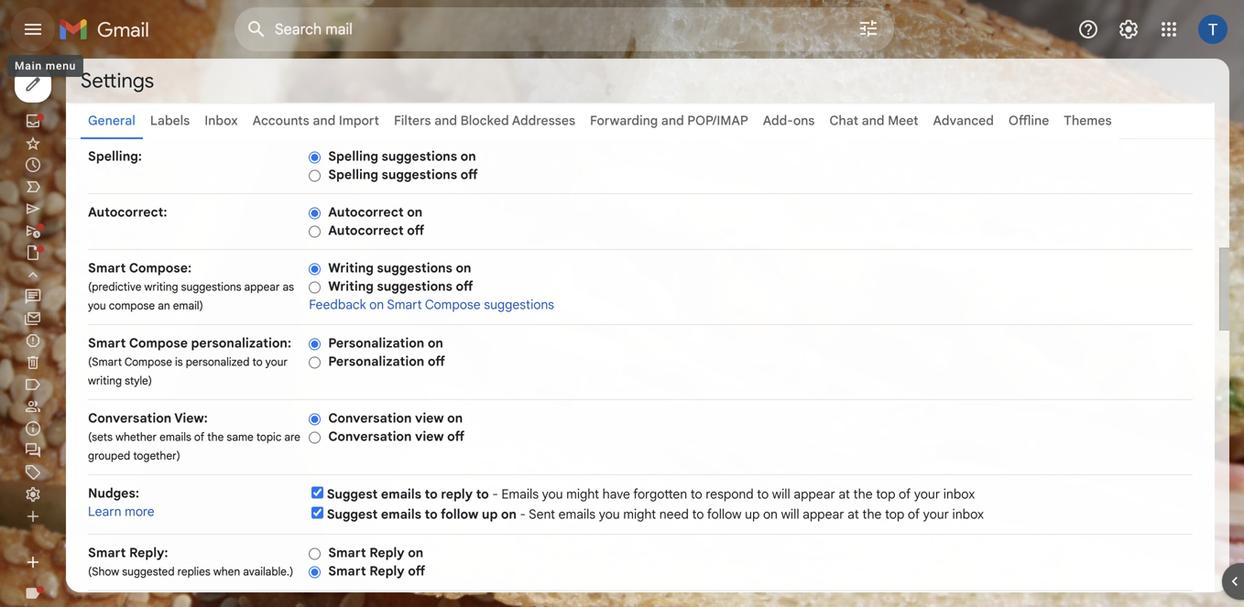 Task type: vqa. For each thing, say whether or not it's contained in the screenshot.
STRIKETHROUGH ‪(⌘⇧X)‬ image
no



Task type: locate. For each thing, give the bounding box(es) containing it.
autocorrect on
[[328, 204, 423, 220]]

personalization
[[328, 335, 425, 351], [328, 354, 425, 370]]

0 horizontal spatial up
[[482, 507, 498, 523]]

1 vertical spatial you
[[542, 487, 563, 503]]

compose
[[109, 299, 155, 313]]

1 writing from the top
[[328, 260, 374, 276]]

might down suggest emails to reply to - emails you might have forgotten to respond to will appear at the top of your inbox
[[623, 507, 656, 523]]

suggest for suggest emails to reply to - emails you might have forgotten to respond to will appear at the top of your inbox
[[327, 487, 378, 503]]

reply up smart reply off
[[369, 545, 405, 561]]

suggestions
[[382, 148, 457, 164], [382, 167, 457, 183], [377, 260, 453, 276], [377, 279, 453, 295], [181, 280, 241, 294], [484, 297, 554, 313]]

1 horizontal spatial you
[[542, 487, 563, 503]]

1 vertical spatial autocorrect
[[328, 223, 404, 239]]

autocorrect for autocorrect on
[[328, 204, 404, 220]]

1 horizontal spatial -
[[520, 507, 526, 523]]

spelling for spelling suggestions off
[[328, 167, 378, 183]]

conversation up whether
[[88, 411, 172, 427]]

2 suggest from the top
[[327, 507, 378, 523]]

emails
[[502, 487, 539, 503]]

pop/imap
[[688, 113, 748, 129]]

1 spelling from the top
[[328, 148, 378, 164]]

1 and from the left
[[313, 113, 336, 129]]

1 horizontal spatial might
[[623, 507, 656, 523]]

inbox link
[[205, 113, 238, 129]]

conversation down conversation view on
[[328, 429, 412, 445]]

0 vertical spatial the
[[207, 431, 224, 444]]

up left sent
[[482, 507, 498, 523]]

conversation inside conversation view: (sets whether emails of the same topic are grouped together)
[[88, 411, 172, 427]]

you down have
[[599, 507, 620, 523]]

might left have
[[566, 487, 599, 503]]

2 reply from the top
[[369, 564, 405, 580]]

reply down 'smart reply on'
[[369, 564, 405, 580]]

you for might
[[542, 487, 563, 503]]

forwarding and pop/imap link
[[590, 113, 748, 129]]

autocorrect up autocorrect off
[[328, 204, 404, 220]]

0 vertical spatial reply
[[369, 545, 405, 561]]

Writing suggestions off radio
[[309, 281, 321, 294]]

will
[[772, 487, 791, 503], [781, 507, 800, 523]]

1 vertical spatial writing
[[328, 279, 374, 295]]

0 vertical spatial personalization
[[328, 335, 425, 351]]

- left sent
[[520, 507, 526, 523]]

0 vertical spatial at
[[839, 487, 850, 503]]

(predictive
[[88, 280, 142, 294]]

spelling down import
[[328, 148, 378, 164]]

off for writing suggestions on
[[456, 279, 473, 295]]

you
[[88, 299, 106, 313], [542, 487, 563, 503], [599, 507, 620, 523]]

4 and from the left
[[862, 113, 885, 129]]

accounts
[[253, 113, 310, 129]]

1 vertical spatial writing
[[88, 374, 122, 388]]

writing
[[144, 280, 178, 294], [88, 374, 122, 388]]

suggestions for spelling suggestions off
[[382, 167, 457, 183]]

inbox
[[944, 487, 975, 503], [953, 507, 984, 523]]

writing down the (smart
[[88, 374, 122, 388]]

Autocorrect on radio
[[309, 206, 321, 220]]

Smart Reply off radio
[[309, 566, 321, 579]]

personalization down personalization on
[[328, 354, 425, 370]]

view down conversation view on
[[415, 429, 444, 445]]

conversation view off
[[328, 429, 465, 445]]

reply:
[[129, 545, 168, 561]]

suggest
[[327, 487, 378, 503], [327, 507, 378, 523]]

2 spelling from the top
[[328, 167, 378, 183]]

have
[[603, 487, 630, 503]]

None checkbox
[[312, 507, 324, 519]]

smart for smart compose personalization: (smart compose is personalized to your writing style)
[[88, 335, 126, 351]]

and left the pop/imap
[[661, 113, 684, 129]]

0 horizontal spatial writing
[[88, 374, 122, 388]]

the
[[207, 431, 224, 444], [854, 487, 873, 503], [863, 507, 882, 523]]

smart up the (smart
[[88, 335, 126, 351]]

writing up feedback
[[328, 279, 374, 295]]

1 vertical spatial personalization
[[328, 354, 425, 370]]

reply
[[369, 545, 405, 561], [369, 564, 405, 580]]

top
[[876, 487, 896, 503], [885, 507, 905, 523]]

off up "reply"
[[447, 429, 465, 445]]

to up smart reply off
[[425, 507, 438, 523]]

smart
[[88, 260, 126, 276], [387, 297, 422, 313], [88, 335, 126, 351], [88, 545, 126, 561], [328, 545, 366, 561], [328, 564, 366, 580]]

nudges: learn more
[[88, 486, 155, 520]]

None search field
[[235, 7, 894, 51]]

follow down "reply"
[[441, 507, 479, 523]]

autocorrect off
[[328, 223, 424, 239]]

smart inside smart compose: (predictive writing suggestions appear as you compose an email)
[[88, 260, 126, 276]]

labels
[[150, 113, 190, 129]]

0 vertical spatial you
[[88, 299, 106, 313]]

0 vertical spatial your
[[265, 356, 288, 369]]

smart inside smart compose personalization: (smart compose is personalized to your writing style)
[[88, 335, 126, 351]]

smart inside smart reply: (show suggested replies when available.)
[[88, 545, 126, 561]]

conversation view: (sets whether emails of the same topic are grouped together)
[[88, 411, 301, 463]]

2 personalization from the top
[[328, 354, 425, 370]]

0 vertical spatial top
[[876, 487, 896, 503]]

1 reply from the top
[[369, 545, 405, 561]]

to inside smart compose personalization: (smart compose is personalized to your writing style)
[[252, 356, 263, 369]]

you inside smart compose: (predictive writing suggestions appear as you compose an email)
[[88, 299, 106, 313]]

1 vertical spatial view
[[415, 429, 444, 445]]

compose down writing suggestions off
[[425, 297, 481, 313]]

navigation
[[0, 59, 220, 608]]

smart right smart reply on 'radio'
[[328, 545, 366, 561]]

on
[[461, 148, 476, 164], [407, 204, 423, 220], [456, 260, 471, 276], [369, 297, 384, 313], [428, 335, 443, 351], [447, 411, 463, 427], [501, 507, 517, 523], [763, 507, 778, 523], [408, 545, 424, 561]]

1 vertical spatial reply
[[369, 564, 405, 580]]

0 vertical spatial appear
[[244, 280, 280, 294]]

your
[[265, 356, 288, 369], [914, 487, 940, 503], [923, 507, 949, 523]]

emails
[[160, 431, 191, 444], [381, 487, 422, 503], [381, 507, 422, 523], [559, 507, 596, 523]]

and
[[313, 113, 336, 129], [434, 113, 457, 129], [661, 113, 684, 129], [862, 113, 885, 129]]

1 follow from the left
[[441, 507, 479, 523]]

at
[[839, 487, 850, 503], [848, 507, 859, 523]]

themes
[[1064, 113, 1112, 129]]

0 vertical spatial might
[[566, 487, 599, 503]]

gmail image
[[59, 11, 159, 48]]

main menu image
[[22, 18, 44, 40]]

to left respond
[[691, 487, 703, 503]]

smart reply on
[[328, 545, 424, 561]]

1 vertical spatial might
[[623, 507, 656, 523]]

1 vertical spatial appear
[[794, 487, 836, 503]]

you up sent
[[542, 487, 563, 503]]

1 up from the left
[[482, 507, 498, 523]]

learn more link
[[88, 504, 155, 520]]

0 vertical spatial inbox
[[944, 487, 975, 503]]

1 horizontal spatial follow
[[707, 507, 742, 523]]

2 vertical spatial you
[[599, 507, 620, 523]]

off for conversation view on
[[447, 429, 465, 445]]

smart up (show
[[88, 545, 126, 561]]

blocked
[[461, 113, 509, 129]]

0 horizontal spatial follow
[[441, 507, 479, 523]]

off down filters and blocked addresses link
[[461, 167, 478, 183]]

Writing suggestions on radio
[[309, 262, 321, 276]]

1 vertical spatial your
[[914, 487, 940, 503]]

0 vertical spatial of
[[194, 431, 205, 444]]

support image
[[1078, 18, 1100, 40]]

and right "filters"
[[434, 113, 457, 129]]

conversation up conversation view off
[[328, 411, 412, 427]]

0 vertical spatial view
[[415, 411, 444, 427]]

to
[[252, 356, 263, 369], [425, 487, 438, 503], [476, 487, 489, 503], [691, 487, 703, 503], [757, 487, 769, 503], [425, 507, 438, 523], [692, 507, 704, 523]]

view up conversation view off
[[415, 411, 444, 427]]

spelling right spelling suggestions off option
[[328, 167, 378, 183]]

inbox
[[205, 113, 238, 129]]

emails down view:
[[160, 431, 191, 444]]

general
[[88, 113, 136, 129]]

2 and from the left
[[434, 113, 457, 129]]

1 suggest from the top
[[327, 487, 378, 503]]

2 vertical spatial compose
[[125, 356, 172, 369]]

spelling suggestions on
[[328, 148, 476, 164]]

1 vertical spatial will
[[781, 507, 800, 523]]

off down personalization on
[[428, 354, 445, 370]]

general link
[[88, 113, 136, 129]]

conversation view on
[[328, 411, 463, 427]]

compose up style)
[[125, 356, 172, 369]]

0 horizontal spatial -
[[492, 487, 498, 503]]

compose up is
[[129, 335, 188, 351]]

1 horizontal spatial up
[[745, 507, 760, 523]]

0 vertical spatial writing
[[144, 280, 178, 294]]

advanced link
[[933, 113, 994, 129]]

to right need at the right of page
[[692, 507, 704, 523]]

appear
[[244, 280, 280, 294], [794, 487, 836, 503], [803, 507, 845, 523]]

off up feedback on smart compose suggestions
[[456, 279, 473, 295]]

suggestions inside smart compose: (predictive writing suggestions appear as you compose an email)
[[181, 280, 241, 294]]

1 horizontal spatial writing
[[144, 280, 178, 294]]

spelling for spelling suggestions on
[[328, 148, 378, 164]]

personalization:
[[191, 335, 291, 351]]

to down personalization:
[[252, 356, 263, 369]]

and left import
[[313, 113, 336, 129]]

an
[[158, 299, 170, 313]]

reply for off
[[369, 564, 405, 580]]

0 vertical spatial autocorrect
[[328, 204, 404, 220]]

2 view from the top
[[415, 429, 444, 445]]

learn
[[88, 504, 121, 520]]

1 vertical spatial -
[[520, 507, 526, 523]]

suggestions for writing suggestions on
[[377, 260, 453, 276]]

writing up an
[[144, 280, 178, 294]]

off down 'smart reply on'
[[408, 564, 425, 580]]

1 vertical spatial of
[[899, 487, 911, 503]]

0 horizontal spatial you
[[88, 299, 106, 313]]

2 up from the left
[[745, 507, 760, 523]]

0 vertical spatial spelling
[[328, 148, 378, 164]]

up down respond
[[745, 507, 760, 523]]

writing for writing suggestions off
[[328, 279, 374, 295]]

writing
[[328, 260, 374, 276], [328, 279, 374, 295]]

main menu
[[15, 60, 76, 72]]

smart right the smart reply off 'radio'
[[328, 564, 366, 580]]

-
[[492, 487, 498, 503], [520, 507, 526, 523]]

conversation for conversation view on
[[328, 411, 412, 427]]

- left emails
[[492, 487, 498, 503]]

1 autocorrect from the top
[[328, 204, 404, 220]]

view:
[[174, 411, 208, 427]]

1 vertical spatial spelling
[[328, 167, 378, 183]]

meet
[[888, 113, 919, 129]]

2 autocorrect from the top
[[328, 223, 404, 239]]

and for filters
[[434, 113, 457, 129]]

personalization off
[[328, 354, 445, 370]]

writing right writing suggestions on option
[[328, 260, 374, 276]]

0 vertical spatial -
[[492, 487, 498, 503]]

you down the (predictive
[[88, 299, 106, 313]]

1 view from the top
[[415, 411, 444, 427]]

off for spelling suggestions on
[[461, 167, 478, 183]]

1 personalization from the top
[[328, 335, 425, 351]]

writing suggestions off
[[328, 279, 473, 295]]

to right respond
[[757, 487, 769, 503]]

0 vertical spatial writing
[[328, 260, 374, 276]]

emails right sent
[[559, 507, 596, 523]]

need
[[660, 507, 689, 523]]

follow down respond
[[707, 507, 742, 523]]

0 vertical spatial suggest
[[327, 487, 378, 503]]

3 and from the left
[[661, 113, 684, 129]]

autocorrect down autocorrect on on the top of page
[[328, 223, 404, 239]]

1 vertical spatial top
[[885, 507, 905, 523]]

and right 'chat'
[[862, 113, 885, 129]]

reply for on
[[369, 545, 405, 561]]

smart compose: (predictive writing suggestions appear as you compose an email)
[[88, 260, 294, 313]]

None checkbox
[[312, 487, 324, 499]]

personalization up the personalization off
[[328, 335, 425, 351]]

might
[[566, 487, 599, 503], [623, 507, 656, 523]]

smart for smart compose: (predictive writing suggestions appear as you compose an email)
[[88, 260, 126, 276]]

same
[[227, 431, 254, 444]]

reply
[[441, 487, 473, 503]]

spelling
[[328, 148, 378, 164], [328, 167, 378, 183]]

conversation
[[88, 411, 172, 427], [328, 411, 412, 427], [328, 429, 412, 445]]

1 vertical spatial the
[[854, 487, 873, 503]]

2 writing from the top
[[328, 279, 374, 295]]

Search mail text field
[[275, 20, 806, 38]]

view for off
[[415, 429, 444, 445]]

0 vertical spatial will
[[772, 487, 791, 503]]

2 vertical spatial appear
[[803, 507, 845, 523]]

conversation for conversation view off
[[328, 429, 412, 445]]

smart up the (predictive
[[88, 260, 126, 276]]

1 vertical spatial suggest
[[327, 507, 378, 523]]

offline link
[[1009, 113, 1050, 129]]

smart down writing suggestions off
[[387, 297, 422, 313]]

Personalization off radio
[[309, 356, 321, 370]]

autocorrect
[[328, 204, 404, 220], [328, 223, 404, 239]]



Task type: describe. For each thing, give the bounding box(es) containing it.
smart for smart reply on
[[328, 545, 366, 561]]

smart reply: (show suggested replies when available.)
[[88, 545, 293, 579]]

accounts and import link
[[253, 113, 379, 129]]

feedback on smart compose suggestions
[[309, 297, 554, 313]]

respond
[[706, 487, 754, 503]]

menu
[[46, 60, 76, 72]]

Smart Reply on radio
[[309, 547, 321, 561]]

filters and blocked addresses
[[394, 113, 576, 129]]

more
[[125, 504, 155, 520]]

chat
[[830, 113, 859, 129]]

personalization for personalization on
[[328, 335, 425, 351]]

ons
[[793, 113, 815, 129]]

2 vertical spatial the
[[863, 507, 882, 523]]

available.)
[[243, 565, 293, 579]]

themes link
[[1064, 113, 1112, 129]]

and for forwarding
[[661, 113, 684, 129]]

1 vertical spatial compose
[[129, 335, 188, 351]]

feedback on smart compose suggestions link
[[309, 297, 554, 313]]

2 vertical spatial your
[[923, 507, 949, 523]]

add-ons
[[763, 113, 815, 129]]

add-
[[763, 113, 793, 129]]

to right "reply"
[[476, 487, 489, 503]]

chat and meet link
[[830, 113, 919, 129]]

(sets
[[88, 431, 113, 444]]

suggest emails to follow up on - sent emails you might need to follow up on will appear at the top of your inbox
[[327, 507, 984, 523]]

smart for smart reply off
[[328, 564, 366, 580]]

Spelling suggestions off radio
[[309, 169, 321, 183]]

(smart
[[88, 356, 122, 369]]

autocorrect for autocorrect off
[[328, 223, 404, 239]]

advanced
[[933, 113, 994, 129]]

spelling suggestions off
[[328, 167, 478, 183]]

filters and blocked addresses link
[[394, 113, 576, 129]]

suggestions for writing suggestions off
[[377, 279, 453, 295]]

chat and meet
[[830, 113, 919, 129]]

off up writing suggestions on
[[407, 223, 424, 239]]

personalization on
[[328, 335, 443, 351]]

together)
[[133, 449, 180, 463]]

you for compose
[[88, 299, 106, 313]]

suggest emails to reply to - emails you might have forgotten to respond to will appear at the top of your inbox
[[327, 487, 975, 503]]

Autocorrect off radio
[[309, 225, 321, 239]]

emails inside conversation view: (sets whether emails of the same topic are grouped together)
[[160, 431, 191, 444]]

sent
[[529, 507, 555, 523]]

0 horizontal spatial might
[[566, 487, 599, 503]]

suggest for suggest emails to follow up on - sent emails you might need to follow up on will appear at the top of your inbox
[[327, 507, 378, 523]]

spelling:
[[88, 148, 142, 164]]

settings
[[81, 68, 154, 93]]

search mail image
[[240, 13, 273, 46]]

when
[[213, 565, 240, 579]]

as
[[283, 280, 294, 294]]

replies
[[177, 565, 211, 579]]

email)
[[173, 299, 203, 313]]

2 horizontal spatial you
[[599, 507, 620, 523]]

1 vertical spatial inbox
[[953, 507, 984, 523]]

your inside smart compose personalization: (smart compose is personalized to your writing style)
[[265, 356, 288, 369]]

Spelling suggestions on radio
[[309, 151, 321, 164]]

topic
[[256, 431, 282, 444]]

import
[[339, 113, 379, 129]]

compose:
[[129, 260, 192, 276]]

Personalization on radio
[[309, 338, 321, 351]]

and for accounts
[[313, 113, 336, 129]]

main
[[15, 60, 42, 72]]

suggestions for spelling suggestions on
[[382, 148, 457, 164]]

forgotten
[[633, 487, 687, 503]]

add-ons link
[[763, 113, 815, 129]]

1 vertical spatial at
[[848, 507, 859, 523]]

personalized
[[186, 356, 250, 369]]

smart compose personalization: (smart compose is personalized to your writing style)
[[88, 335, 291, 388]]

advanced search options image
[[850, 10, 887, 47]]

whether
[[116, 431, 157, 444]]

personalization for personalization off
[[328, 354, 425, 370]]

style)
[[125, 374, 152, 388]]

writing suggestions on
[[328, 260, 471, 276]]

conversation for conversation view: (sets whether emails of the same topic are grouped together)
[[88, 411, 172, 427]]

off for smart reply on
[[408, 564, 425, 580]]

smart for smart reply: (show suggested replies when available.)
[[88, 545, 126, 561]]

Conversation view on radio
[[309, 413, 321, 426]]

labels link
[[150, 113, 190, 129]]

feedback
[[309, 297, 366, 313]]

are
[[284, 431, 301, 444]]

emails up 'smart reply on'
[[381, 507, 422, 523]]

accounts and import
[[253, 113, 379, 129]]

2 vertical spatial of
[[908, 507, 920, 523]]

writing for writing suggestions on
[[328, 260, 374, 276]]

emails left "reply"
[[381, 487, 422, 503]]

and for chat
[[862, 113, 885, 129]]

the inside conversation view: (sets whether emails of the same topic are grouped together)
[[207, 431, 224, 444]]

to left "reply"
[[425, 487, 438, 503]]

forwarding
[[590, 113, 658, 129]]

autocorrect:
[[88, 204, 167, 220]]

suggested
[[122, 565, 175, 579]]

2 follow from the left
[[707, 507, 742, 523]]

view for on
[[415, 411, 444, 427]]

Conversation view off radio
[[309, 431, 321, 445]]

0 vertical spatial compose
[[425, 297, 481, 313]]

grouped
[[88, 449, 130, 463]]

settings image
[[1118, 18, 1140, 40]]

forwarding and pop/imap
[[590, 113, 748, 129]]

(show
[[88, 565, 119, 579]]

smart reply off
[[328, 564, 425, 580]]

writing inside smart compose: (predictive writing suggestions appear as you compose an email)
[[144, 280, 178, 294]]

of inside conversation view: (sets whether emails of the same topic are grouped together)
[[194, 431, 205, 444]]

filters
[[394, 113, 431, 129]]

nudges:
[[88, 486, 139, 502]]

is
[[175, 356, 183, 369]]

writing inside smart compose personalization: (smart compose is personalized to your writing style)
[[88, 374, 122, 388]]

addresses
[[512, 113, 576, 129]]

offline
[[1009, 113, 1050, 129]]

appear inside smart compose: (predictive writing suggestions appear as you compose an email)
[[244, 280, 280, 294]]



